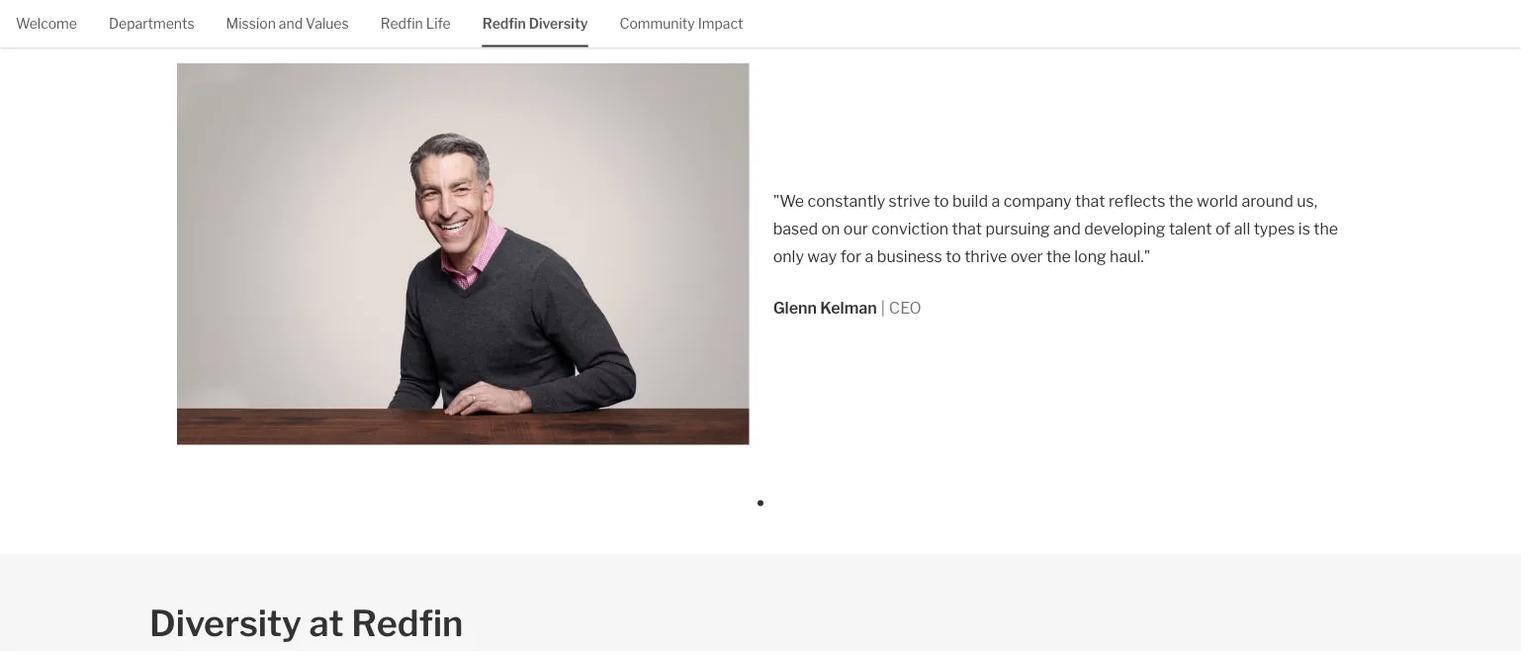 Task type: locate. For each thing, give the bounding box(es) containing it.
of
[[1216, 219, 1231, 238]]

that down build
[[952, 219, 982, 238]]

pursuing
[[986, 219, 1050, 238]]

0 vertical spatial to
[[934, 191, 949, 210]]

2 horizontal spatial the
[[1314, 219, 1339, 238]]

0 horizontal spatial a
[[865, 246, 874, 266]]

welcome link
[[16, 0, 77, 45]]

departments link
[[109, 0, 195, 45]]

developing
[[1084, 219, 1166, 238]]

reflects
[[1109, 191, 1166, 210]]

to
[[934, 191, 949, 210], [946, 246, 961, 266]]

redfin left life
[[381, 15, 423, 32]]

to left build
[[934, 191, 949, 210]]

is
[[1299, 219, 1311, 238]]

on
[[821, 219, 840, 238]]

company
[[1004, 191, 1072, 210]]

and
[[279, 15, 303, 32], [1054, 219, 1081, 238]]

talent
[[1169, 219, 1212, 238]]

community impact
[[620, 15, 744, 32]]

redfin
[[381, 15, 423, 32], [483, 15, 526, 32], [351, 601, 463, 645]]

the
[[1169, 191, 1194, 210], [1314, 219, 1339, 238], [1046, 246, 1071, 266]]

our
[[843, 219, 868, 238]]

1 horizontal spatial and
[[1054, 219, 1081, 238]]

strive
[[889, 191, 930, 210]]

glenn
[[773, 298, 817, 317]]

1 vertical spatial a
[[865, 246, 874, 266]]

and left values
[[279, 15, 303, 32]]

0 vertical spatial that
[[1075, 191, 1105, 210]]

1 horizontal spatial that
[[1075, 191, 1105, 210]]

and inside "we constantly strive to build a company that reflects the world around us, based on our conviction that pursuing and developing talent of all types is the only way for a business to thrive over the long haul."
[[1054, 219, 1081, 238]]

the up the talent
[[1169, 191, 1194, 210]]

that up developing
[[1075, 191, 1105, 210]]

build
[[952, 191, 988, 210]]

1 vertical spatial and
[[1054, 219, 1081, 238]]

conviction
[[872, 219, 949, 238]]

a right for
[[865, 246, 874, 266]]

community impact link
[[620, 0, 744, 45]]

based
[[773, 219, 818, 238]]

life
[[426, 15, 451, 32]]

0 vertical spatial diversity
[[529, 15, 588, 32]]

all
[[1234, 219, 1251, 238]]

at
[[309, 601, 344, 645]]

0 horizontal spatial the
[[1046, 246, 1071, 266]]

redfin right life
[[483, 15, 526, 32]]

the right the is
[[1314, 219, 1339, 238]]

0 vertical spatial a
[[992, 191, 1000, 210]]

and up long
[[1054, 219, 1081, 238]]

departments
[[109, 15, 195, 32]]

a
[[992, 191, 1000, 210], [865, 246, 874, 266]]

1 vertical spatial to
[[946, 246, 961, 266]]

0 vertical spatial and
[[279, 15, 303, 32]]

1 horizontal spatial diversity
[[529, 15, 588, 32]]

the left long
[[1046, 246, 1071, 266]]

0 vertical spatial the
[[1169, 191, 1194, 210]]

0 horizontal spatial diversity
[[149, 601, 302, 645]]

diversity
[[529, 15, 588, 32], [149, 601, 302, 645]]

haul."
[[1110, 246, 1151, 266]]

that
[[1075, 191, 1105, 210], [952, 219, 982, 238]]

redfin diversity link
[[483, 0, 588, 45]]

to left thrive
[[946, 246, 961, 266]]

way
[[807, 246, 837, 266]]

a right build
[[992, 191, 1000, 210]]

0 horizontal spatial that
[[952, 219, 982, 238]]

redfin life
[[381, 15, 451, 32]]

long
[[1074, 246, 1107, 266]]

mission and values
[[226, 15, 349, 32]]

impact
[[698, 15, 744, 32]]

types
[[1254, 219, 1295, 238]]

diversity at redfin
[[149, 601, 463, 645]]

"we constantly strive to build a company that reflects the world around us, based on our conviction that pursuing and developing talent of all types is the only way for a business to thrive over the long haul."
[[773, 191, 1339, 266]]

kelman
[[820, 298, 877, 317]]



Task type: vqa. For each thing, say whether or not it's contained in the screenshot.
Credit at the left of page
no



Task type: describe. For each thing, give the bounding box(es) containing it.
around
[[1242, 191, 1294, 210]]

ceo
[[889, 298, 922, 317]]

1 vertical spatial diversity
[[149, 601, 302, 645]]

world
[[1197, 191, 1238, 210]]

values
[[306, 15, 349, 32]]

welcome
[[16, 15, 77, 32]]

"we
[[773, 191, 804, 210]]

redfin right at
[[351, 601, 463, 645]]

mission
[[226, 15, 276, 32]]

mission and values link
[[226, 0, 349, 45]]

over
[[1011, 246, 1043, 266]]

2 vertical spatial the
[[1046, 246, 1071, 266]]

for
[[840, 246, 862, 266]]

slide 1 dot image
[[758, 500, 764, 506]]

business
[[877, 246, 942, 266]]

0 horizontal spatial and
[[279, 15, 303, 32]]

|
[[881, 298, 885, 317]]

thrive
[[965, 246, 1007, 266]]

only
[[773, 246, 804, 266]]

community
[[620, 15, 695, 32]]

constantly
[[808, 191, 885, 210]]

1 vertical spatial that
[[952, 219, 982, 238]]

redfin diversity
[[483, 15, 588, 32]]

redfin life link
[[381, 0, 451, 45]]

1 vertical spatial the
[[1314, 219, 1339, 238]]

redfin for redfin diversity
[[483, 15, 526, 32]]

glenn kelman | ceo
[[773, 298, 922, 317]]

1 horizontal spatial the
[[1169, 191, 1194, 210]]

redfin for redfin life
[[381, 15, 423, 32]]

1 horizontal spatial a
[[992, 191, 1000, 210]]

us,
[[1297, 191, 1318, 210]]



